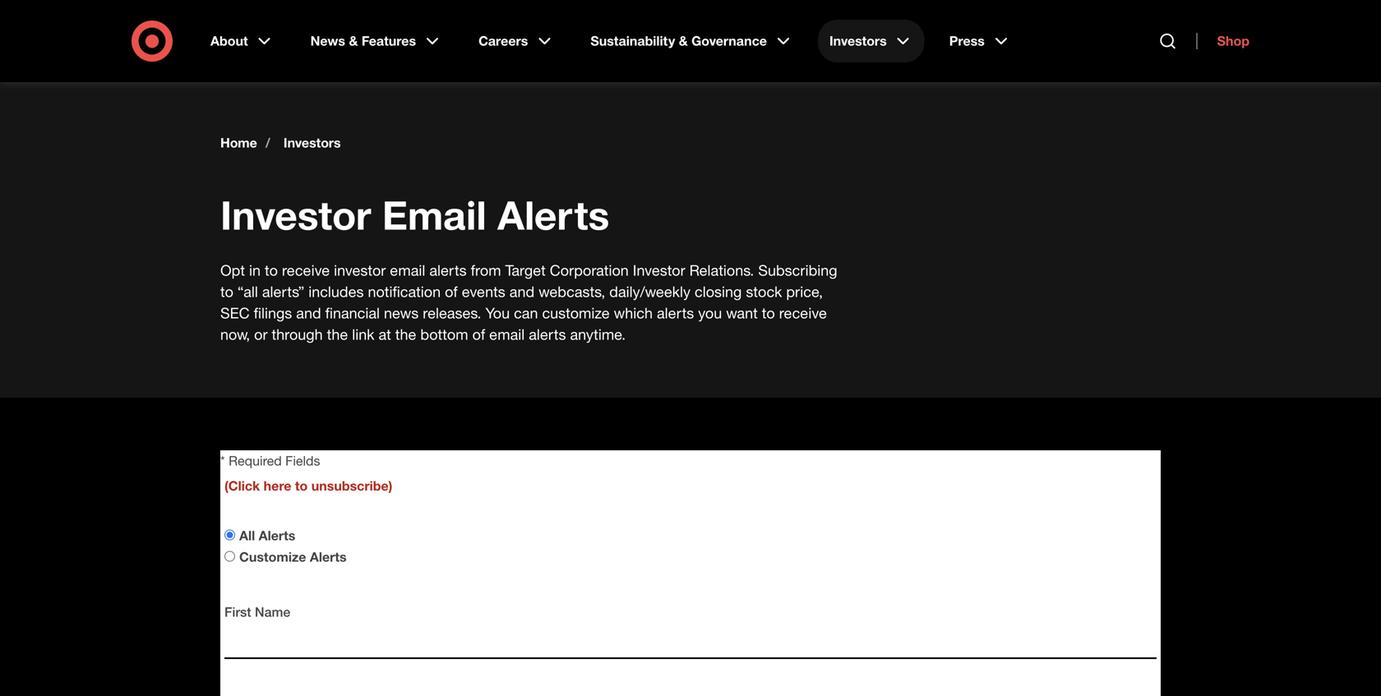 Task type: vqa. For each thing, say whether or not it's contained in the screenshot.
Exclusive
no



Task type: describe. For each thing, give the bounding box(es) containing it.
investor inside opt in to receive investor email alerts from target corporation investor relations. subscribing to "all alerts" includes notification of events and webcasts, daily/weekly closing stock price, sec filings and financial news releases. you can customize which alerts you want to receive now, or through the link at the bottom of email alerts anytime.
[[633, 262, 686, 279]]

closing
[[695, 283, 742, 301]]

1 vertical spatial and
[[296, 304, 321, 322]]

0 vertical spatial investor
[[220, 191, 371, 239]]

0 vertical spatial email
[[390, 262, 425, 279]]

2 horizontal spatial alerts
[[657, 304, 694, 322]]

includes
[[309, 283, 364, 301]]

now,
[[220, 326, 250, 343]]

investor
[[334, 262, 386, 279]]

or
[[254, 326, 268, 343]]

2 horizontal spatial to
[[762, 304, 775, 322]]

sec
[[220, 304, 250, 322]]

at
[[379, 326, 391, 343]]

1 vertical spatial email
[[489, 326, 525, 343]]

from
[[471, 262, 501, 279]]

alerts"
[[262, 283, 304, 301]]

features
[[362, 33, 416, 49]]

careers link
[[467, 20, 566, 63]]

news & features
[[311, 33, 416, 49]]

bottom
[[421, 326, 468, 343]]

target
[[505, 262, 546, 279]]

filings
[[254, 304, 292, 322]]

notification
[[368, 283, 441, 301]]

customize
[[542, 304, 610, 322]]

& for governance
[[679, 33, 688, 49]]

news
[[384, 304, 419, 322]]

0 horizontal spatial alerts
[[430, 262, 467, 279]]

1 vertical spatial investors link
[[284, 135, 341, 151]]

price,
[[787, 283, 823, 301]]

sustainability
[[591, 33, 675, 49]]

subscribing
[[759, 262, 838, 279]]

shop link
[[1197, 33, 1250, 49]]



Task type: locate. For each thing, give the bounding box(es) containing it.
email down you
[[489, 326, 525, 343]]

can
[[514, 304, 538, 322]]

investors
[[830, 33, 887, 49], [284, 135, 341, 151]]

1 vertical spatial to
[[220, 283, 233, 301]]

0 horizontal spatial investors link
[[284, 135, 341, 151]]

1 vertical spatial investors
[[284, 135, 341, 151]]

to
[[265, 262, 278, 279], [220, 283, 233, 301], [762, 304, 775, 322]]

through
[[272, 326, 323, 343]]

0 vertical spatial and
[[510, 283, 535, 301]]

0 vertical spatial investors
[[830, 33, 887, 49]]

1 horizontal spatial receive
[[779, 304, 827, 322]]

email
[[382, 191, 487, 239]]

corporation
[[550, 262, 629, 279]]

and up through
[[296, 304, 321, 322]]

home link
[[220, 135, 257, 151]]

0 vertical spatial to
[[265, 262, 278, 279]]

and down target
[[510, 283, 535, 301]]

of
[[445, 283, 458, 301], [473, 326, 485, 343]]

daily/weekly
[[610, 283, 691, 301]]

receive down price,
[[779, 304, 827, 322]]

1 horizontal spatial investor
[[633, 262, 686, 279]]

opt in to receive investor email alerts from target corporation investor relations. subscribing to "all alerts" includes notification of events and webcasts, daily/weekly closing stock price, sec filings and financial news releases. you can customize which alerts you want to receive now, or through the link at the bottom of email alerts anytime.
[[220, 262, 838, 343]]

1 horizontal spatial and
[[510, 283, 535, 301]]

to right in
[[265, 262, 278, 279]]

the
[[327, 326, 348, 343], [395, 326, 416, 343]]

to down stock
[[762, 304, 775, 322]]

to left "all
[[220, 283, 233, 301]]

investor
[[220, 191, 371, 239], [633, 262, 686, 279]]

"all
[[238, 283, 258, 301]]

investor email alerts
[[220, 191, 610, 239]]

news & features link
[[299, 20, 454, 63]]

2 vertical spatial alerts
[[529, 326, 566, 343]]

0 horizontal spatial receive
[[282, 262, 330, 279]]

&
[[349, 33, 358, 49], [679, 33, 688, 49]]

1 vertical spatial of
[[473, 326, 485, 343]]

receive up 'alerts"'
[[282, 262, 330, 279]]

in
[[249, 262, 261, 279]]

0 horizontal spatial &
[[349, 33, 358, 49]]

1 vertical spatial receive
[[779, 304, 827, 322]]

shop
[[1218, 33, 1250, 49]]

the left the link
[[327, 326, 348, 343]]

1 horizontal spatial email
[[489, 326, 525, 343]]

you
[[486, 304, 510, 322]]

news
[[311, 33, 345, 49]]

1 the from the left
[[327, 326, 348, 343]]

releases.
[[423, 304, 482, 322]]

events
[[462, 283, 506, 301]]

0 vertical spatial receive
[[282, 262, 330, 279]]

press link
[[938, 20, 1023, 63]]

1 horizontal spatial investors link
[[818, 20, 925, 63]]

and
[[510, 283, 535, 301], [296, 304, 321, 322]]

investor up in
[[220, 191, 371, 239]]

investor up daily/weekly
[[633, 262, 686, 279]]

about
[[211, 33, 248, 49]]

investors link
[[818, 20, 925, 63], [284, 135, 341, 151]]

0 vertical spatial alerts
[[430, 262, 467, 279]]

1 horizontal spatial &
[[679, 33, 688, 49]]

opt
[[220, 262, 245, 279]]

which
[[614, 304, 653, 322]]

1 horizontal spatial investors
[[830, 33, 887, 49]]

alerts
[[430, 262, 467, 279], [657, 304, 694, 322], [529, 326, 566, 343]]

1 vertical spatial alerts
[[657, 304, 694, 322]]

0 horizontal spatial of
[[445, 283, 458, 301]]

& for features
[[349, 33, 358, 49]]

1 & from the left
[[349, 33, 358, 49]]

email up notification at the top left of page
[[390, 262, 425, 279]]

anytime.
[[570, 326, 626, 343]]

you
[[698, 304, 722, 322]]

1 horizontal spatial to
[[265, 262, 278, 279]]

relations.
[[690, 262, 754, 279]]

stock
[[746, 283, 782, 301]]

sustainability & governance
[[591, 33, 767, 49]]

receive
[[282, 262, 330, 279], [779, 304, 827, 322]]

1 horizontal spatial alerts
[[529, 326, 566, 343]]

alerts down can
[[529, 326, 566, 343]]

financial
[[325, 304, 380, 322]]

sustainability & governance link
[[579, 20, 805, 63]]

alerts left from
[[430, 262, 467, 279]]

of up the releases.
[[445, 283, 458, 301]]

want
[[726, 304, 758, 322]]

email
[[390, 262, 425, 279], [489, 326, 525, 343]]

0 vertical spatial of
[[445, 283, 458, 301]]

0 horizontal spatial to
[[220, 283, 233, 301]]

alerts down daily/weekly
[[657, 304, 694, 322]]

0 horizontal spatial investors
[[284, 135, 341, 151]]

1 vertical spatial investor
[[633, 262, 686, 279]]

home
[[220, 135, 257, 151]]

2 vertical spatial to
[[762, 304, 775, 322]]

link
[[352, 326, 375, 343]]

1 horizontal spatial the
[[395, 326, 416, 343]]

press
[[950, 33, 985, 49]]

governance
[[692, 33, 767, 49]]

webcasts,
[[539, 283, 606, 301]]

0 horizontal spatial investor
[[220, 191, 371, 239]]

of down the releases.
[[473, 326, 485, 343]]

careers
[[479, 33, 528, 49]]

& right news
[[349, 33, 358, 49]]

0 horizontal spatial and
[[296, 304, 321, 322]]

2 & from the left
[[679, 33, 688, 49]]

alerts
[[498, 191, 610, 239]]

0 vertical spatial investors link
[[818, 20, 925, 63]]

0 horizontal spatial email
[[390, 262, 425, 279]]

0 horizontal spatial the
[[327, 326, 348, 343]]

1 horizontal spatial of
[[473, 326, 485, 343]]

about link
[[199, 20, 286, 63]]

the right at
[[395, 326, 416, 343]]

& left governance
[[679, 33, 688, 49]]

2 the from the left
[[395, 326, 416, 343]]



